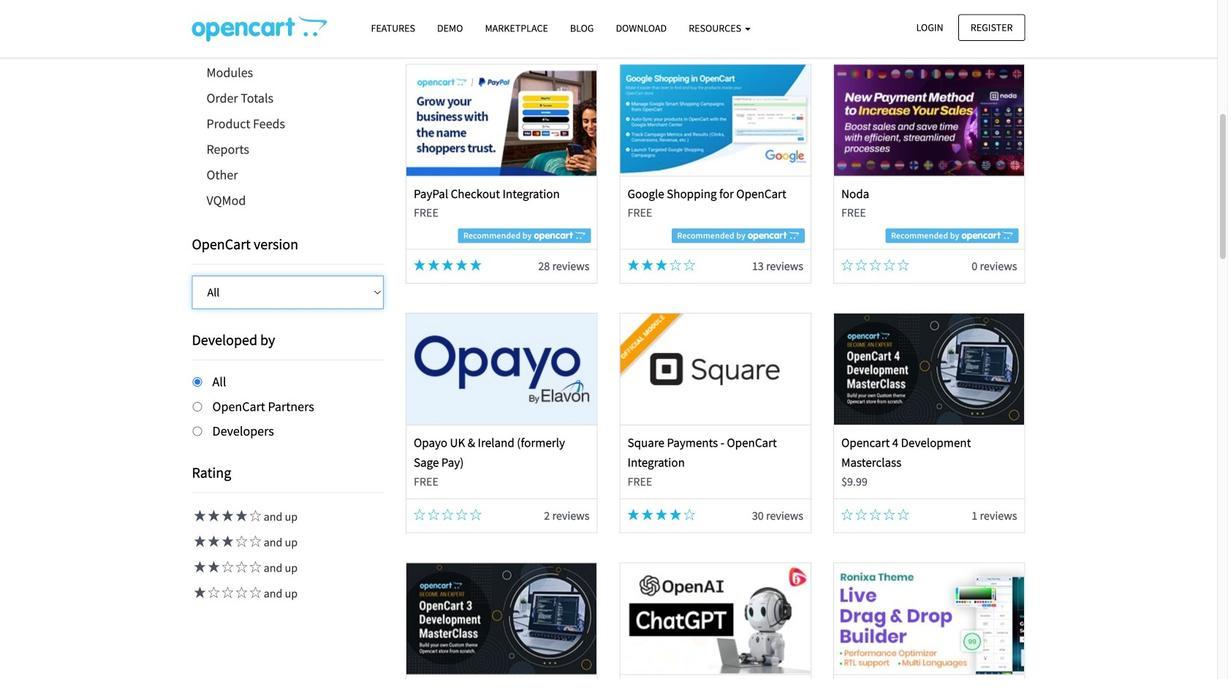 Task type: vqa. For each thing, say whether or not it's contained in the screenshot.
'Opencart 3 Development Masterclass' "Image"
yes



Task type: locate. For each thing, give the bounding box(es) containing it.
noda image
[[834, 65, 1024, 176]]

google shopping for opencart image
[[620, 65, 811, 176]]

star light image
[[442, 259, 454, 271], [628, 259, 639, 271], [656, 259, 667, 271], [628, 509, 639, 521], [656, 509, 667, 521], [192, 510, 206, 522], [206, 510, 220, 522], [206, 535, 220, 547], [220, 535, 234, 547], [192, 561, 206, 573]]

paypal checkout integration image
[[407, 65, 597, 176]]

star light o image
[[670, 259, 681, 271], [841, 259, 853, 271], [884, 259, 895, 271], [898, 509, 909, 521], [247, 510, 261, 522], [247, 535, 261, 547], [220, 561, 234, 573], [247, 561, 261, 573], [206, 587, 220, 598], [220, 587, 234, 598], [247, 587, 261, 598]]

opencart extensions image
[[192, 15, 327, 42]]

paypal payment gateway image
[[483, 0, 948, 10]]

star light o image
[[684, 259, 695, 271], [855, 259, 867, 271], [869, 259, 881, 271], [898, 259, 909, 271], [414, 509, 425, 521], [428, 509, 440, 521], [442, 509, 454, 521], [456, 509, 468, 521], [470, 509, 482, 521], [684, 509, 695, 521], [841, 509, 853, 521], [855, 509, 867, 521], [869, 509, 881, 521], [884, 509, 895, 521], [234, 535, 247, 547], [234, 561, 247, 573], [234, 587, 247, 598]]

star light image
[[414, 259, 425, 271], [428, 259, 440, 271], [456, 259, 468, 271], [470, 259, 482, 271], [642, 259, 653, 271], [642, 509, 653, 521], [670, 509, 681, 521], [220, 510, 234, 522], [234, 510, 247, 522], [192, 535, 206, 547], [206, 561, 220, 573], [192, 587, 206, 598]]



Task type: describe. For each thing, give the bounding box(es) containing it.
opencart 4 development masterclass image
[[834, 314, 1024, 425]]

chatgpt for opencart image
[[620, 563, 811, 674]]

opencart 3 development masterclass image
[[407, 563, 597, 674]]

ronixa theme - opencart live drag and drop page .. image
[[834, 563, 1024, 674]]

opayo uk & ireland (formerly sage pay) image
[[407, 314, 597, 425]]

square payments - opencart integration image
[[620, 314, 811, 425]]



